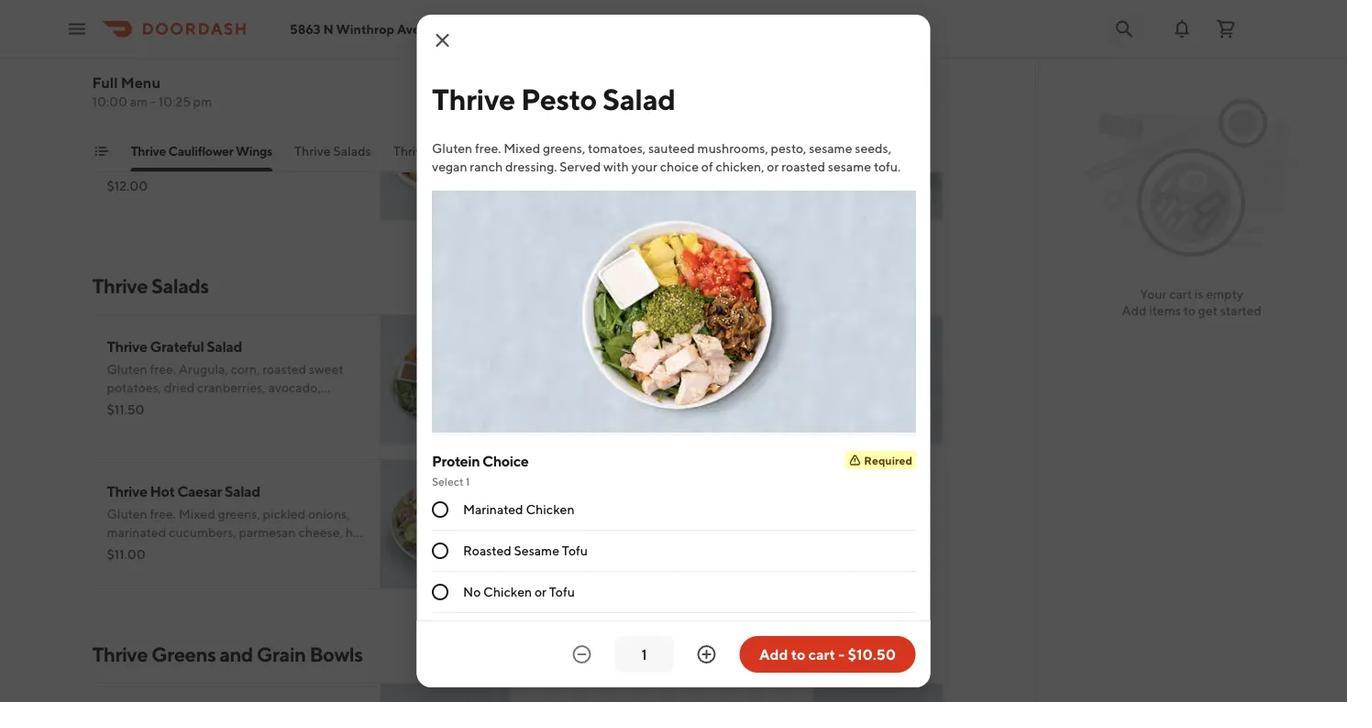 Task type: vqa. For each thing, say whether or not it's contained in the screenshot.
our inside Thrive Hot Caesar Salad Gluten free. Mixed greens, pickled onions, marinated cucumbers, parmesan cheese, hot sauce, sesame seeds, and our vegan caesar dressing.
yes



Task type: describe. For each thing, give the bounding box(es) containing it.
roasted inside gluten free. mixed greens, tomatoes, sauteed mushrooms, pesto, sesame seeds, vegan ranch dressing. served with your choice of chicken, or roasted sesame tofu.
[[781, 159, 825, 174]]

increase quantity by 1 image
[[696, 644, 718, 666]]

sauce inside thrive korean bbq cauliflower wings gluten-free, vegan cauliflower wings tossed in our korean bbq sauce with housemade vegan ranch dressing.
[[216, 156, 250, 171]]

thrive inside thrive hot caesar salad gluten free. mixed greens, pickled onions, marinated cucumbers, parmesan cheese, hot sauce, sesame seeds, and our vegan caesar dressing.
[[107, 483, 147, 500]]

1
[[465, 475, 470, 488]]

in inside thrive creamy sesame cauliflower wings gluten-free, vegan cauliflower wings tossed in our creamy sesame sauce with housemade vegan ranch dressing.
[[540, 156, 550, 171]]

dressing. inside thrive pesto salad gluten free. mixed greens, tomatoes, sauteed mushrooms, pesto, sesame seeds, vegan ranch dressing. served with your choice of chicken, or roasted sesame tofu.
[[613, 398, 665, 414]]

0 vertical spatial bbq
[[199, 114, 231, 132]]

arugula,
[[179, 362, 228, 377]]

wings inside thrive creamy sesame cauliflower wings gluten-free, vegan cauliflower wings tossed in our creamy sesame sauce with housemade vegan ranch dressing.
[[719, 138, 753, 153]]

mixed inside gluten free. mixed greens, tomatoes, sauteed mushrooms, pesto, sesame seeds, vegan ranch dressing. served with your choice of chicken, or roasted sesame tofu.
[[503, 141, 540, 156]]

thrive buffalo cauliflower wings image
[[380, 0, 510, 76]]

add inside thrive pesto salad dialog
[[759, 646, 788, 664]]

with inside the 'thrive grateful salad gluten free. arugula, corn, roasted sweet potatoes, dried cranberries, avocado, balsamic vinaigrette. served with your choice of chicken, or roasted sesame tofu.'
[[273, 398, 298, 414]]

free, inside thrive creamy sesame cauliflower wings gluten-free, vegan cauliflower wings tossed in our creamy sesame sauce with housemade vegan ranch dressing.
[[586, 138, 612, 153]]

thrive inside the 'thrive grateful salad gluten free. arugula, corn, roasted sweet potatoes, dried cranberries, avocado, balsamic vinaigrette. served with your choice of chicken, or roasted sesame tofu.'
[[107, 338, 147, 355]]

add button for thrive pesto salad
[[885, 404, 932, 434]]

gluten-free, vegan cauliflower wings tossed in our buffalo sauce with housemade vegan ranch dressing.
[[107, 0, 361, 45]]

winthrop
[[336, 21, 394, 36]]

hot
[[345, 525, 365, 540]]

vegan inside gluten free. mixed greens, tomatoes, sauteed mushrooms, pesto, sesame seeds, vegan ranch dressing. served with your choice of chicken, or roasted sesame tofu.
[[431, 159, 467, 174]]

gluten- inside gluten-free, vegan cauliflower wings tossed in our sweet chili sauce with housemade vegan ranch dressing.
[[540, 0, 586, 8]]

free. inside gluten free. mixed greens, tomatoes, sauteed mushrooms, pesto, sesame seeds, vegan ranch dressing. served with your choice of chicken, or roasted sesame tofu.
[[475, 141, 501, 156]]

or inside protein choice group
[[534, 585, 546, 600]]

add to cart - $10.50 button
[[740, 636, 916, 673]]

pm
[[193, 94, 212, 109]]

potatoes,
[[107, 380, 162, 395]]

thrive pesto salad gluten free. mixed greens, tomatoes, sauteed mushrooms, pesto, sesame seeds, vegan ranch dressing. served with your choice of chicken, or roasted sesame tofu.
[[540, 338, 783, 432]]

items
[[1149, 303, 1181, 318]]

n
[[323, 21, 334, 36]]

creamy
[[575, 156, 618, 171]]

1 horizontal spatial thrive greens and grain bowls
[[393, 144, 571, 159]]

thrive grateful salad gluten free. arugula, corn, roasted sweet potatoes, dried cranberries, avocado, balsamic vinaigrette. served with your choice of chicken, or roasted sesame tofu.
[[107, 338, 348, 432]]

add for thrive creamy sesame cauliflower wings
[[896, 188, 921, 203]]

sesame inside thrive creamy sesame cauliflower wings gluten-free, vegan cauliflower wings tossed in our creamy sesame sauce with housemade vegan ranch dressing.
[[620, 156, 664, 171]]

caesar
[[177, 483, 222, 500]]

full
[[92, 74, 118, 91]]

wings inside thrive korean bbq cauliflower wings gluten-free, vegan cauliflower wings tossed in our korean bbq sauce with housemade vegan ranch dressing.
[[287, 138, 320, 153]]

seeds, inside thrive pesto salad gluten free. mixed greens, tomatoes, sauteed mushrooms, pesto, sesame seeds, vegan ranch dressing. served with your choice of chicken, or roasted sesame tofu.
[[746, 380, 783, 395]]

choice inside thrive pesto salad gluten free. mixed greens, tomatoes, sauteed mushrooms, pesto, sesame seeds, vegan ranch dressing. served with your choice of chicken, or roasted sesame tofu.
[[540, 417, 578, 432]]

chicken, inside the 'thrive grateful salad gluten free. arugula, corn, roasted sweet potatoes, dried cranberries, avocado, balsamic vinaigrette. served with your choice of chicken, or roasted sesame tofu.'
[[163, 417, 211, 432]]

with inside gluten free. mixed greens, tomatoes, sauteed mushrooms, pesto, sesame seeds, vegan ranch dressing. served with your choice of chicken, or roasted sesame tofu.
[[603, 159, 628, 174]]

greens inside button
[[432, 144, 474, 159]]

salad inside thrive hot caesar salad gluten free. mixed greens, pickled onions, marinated cucumbers, parmesan cheese, hot sauce, sesame seeds, and our vegan caesar dressing.
[[225, 483, 260, 500]]

vegan inside thrive hot caesar salad gluten free. mixed greens, pickled onions, marinated cucumbers, parmesan cheese, hot sauce, sesame seeds, and our vegan caesar dressing.
[[278, 543, 313, 559]]

our inside thrive hot caesar salad gluten free. mixed greens, pickled onions, marinated cucumbers, parmesan cheese, hot sauce, sesame seeds, and our vegan caesar dressing.
[[256, 543, 275, 559]]

Current quantity is 1 number field
[[626, 645, 663, 665]]

add for thrive pesto salad
[[896, 411, 921, 426]]

Marinated Chicken radio
[[431, 502, 448, 518]]

- inside button
[[838, 646, 845, 664]]

5863 n winthrop ave button
[[290, 21, 435, 36]]

dressing. inside gluten-free, vegan cauliflower wings tossed in our sweet chili sauce with housemade vegan ranch dressing.
[[613, 30, 665, 45]]

thrive inside thrive pesto salad dialog
[[431, 82, 515, 116]]

greens, inside gluten free. mixed greens, tomatoes, sauteed mushrooms, pesto, sesame seeds, vegan ranch dressing. served with your choice of chicken, or roasted sesame tofu.
[[542, 141, 585, 156]]

served inside thrive pesto salad gluten free. mixed greens, tomatoes, sauteed mushrooms, pesto, sesame seeds, vegan ranch dressing. served with your choice of chicken, or roasted sesame tofu.
[[667, 398, 709, 414]]

hot
[[150, 483, 175, 500]]

no
[[463, 585, 480, 600]]

cheese,
[[298, 525, 343, 540]]

sauce inside thrive creamy sesame cauliflower wings gluten-free, vegan cauliflower wings tossed in our creamy sesame sauce with housemade vegan ranch dressing.
[[666, 156, 700, 171]]

dressing. inside gluten-free, vegan cauliflower wings tossed in our buffalo sauce with housemade vegan ranch dressing.
[[142, 30, 194, 45]]

with inside gluten-free, vegan cauliflower wings tossed in our buffalo sauce with housemade vegan ranch dressing.
[[223, 11, 248, 27]]

cauliflower inside thrive creamy sesame cauliflower wings gluten-free, vegan cauliflower wings tossed in our creamy sesame sauce with housemade vegan ranch dressing.
[[653, 138, 717, 153]]

creamy
[[583, 114, 633, 132]]

served inside the 'thrive grateful salad gluten free. arugula, corn, roasted sweet potatoes, dried cranberries, avocado, balsamic vinaigrette. served with your choice of chicken, or roasted sesame tofu.'
[[229, 398, 270, 414]]

sweet for vegan
[[575, 11, 610, 27]]

protein
[[431, 453, 479, 470]]

10:00
[[92, 94, 127, 109]]

thrive korean bbq cauliflower wings gluten-free, vegan cauliflower wings tossed in our korean bbq sauce with housemade vegan ranch dressing.
[[107, 114, 361, 190]]

thrive inside thrive creamy sesame cauliflower wings gluten-free, vegan cauliflower wings tossed in our creamy sesame sauce with housemade vegan ranch dressing.
[[540, 114, 580, 132]]

free. inside thrive pesto salad gluten free. mixed greens, tomatoes, sauteed mushrooms, pesto, sesame seeds, vegan ranch dressing. served with your choice of chicken, or roasted sesame tofu.
[[583, 362, 609, 377]]

free. inside the 'thrive grateful salad gluten free. arugula, corn, roasted sweet potatoes, dried cranberries, avocado, balsamic vinaigrette. served with your choice of chicken, or roasted sesame tofu.'
[[150, 362, 176, 377]]

korean
[[150, 114, 197, 132]]

tofu. inside the 'thrive grateful salad gluten free. arugula, corn, roasted sweet potatoes, dried cranberries, avocado, balsamic vinaigrette. served with your choice of chicken, or roasted sesame tofu.'
[[321, 417, 348, 432]]

desserts button
[[733, 142, 783, 171]]

choice
[[482, 453, 528, 470]]

tofu. inside gluten free. mixed greens, tomatoes, sauteed mushrooms, pesto, sesame seeds, vegan ranch dressing. served with your choice of chicken, or roasted sesame tofu.
[[873, 159, 900, 174]]

no chicken or tofu
[[463, 585, 575, 600]]

1 horizontal spatial thrive salads
[[294, 144, 371, 159]]

thrive hot caesar salad gluten free. mixed greens, pickled onions, marinated cucumbers, parmesan cheese, hot sauce, sesame seeds, and our vegan caesar dressing.
[[107, 483, 365, 577]]

thrive inside thrive korean bbq cauliflower wings gluten-free, vegan cauliflower wings tossed in our korean bbq sauce with housemade vegan ranch dressing.
[[107, 114, 147, 132]]

0 horizontal spatial wings
[[236, 144, 272, 159]]

with inside thrive creamy sesame cauliflower wings gluten-free, vegan cauliflower wings tossed in our creamy sesame sauce with housemade vegan ranch dressing.
[[702, 156, 728, 171]]

in inside thrive korean bbq cauliflower wings gluten-free, vegan cauliflower wings tossed in our korean bbq sauce with housemade vegan ranch dressing.
[[107, 156, 118, 171]]

your
[[1140, 287, 1167, 302]]

sweet for salad
[[309, 362, 344, 377]]

gluten free. mixed greens, tomatoes, sauteed mushrooms, pesto, sesame seeds, vegan ranch dressing. served with your choice of chicken, or roasted sesame tofu.
[[431, 141, 900, 174]]

add button for thrive grateful salad
[[452, 404, 499, 434]]

tossed inside gluten-free, vegan cauliflower wings tossed in our sweet chili sauce with housemade vegan ranch dressing.
[[755, 0, 794, 8]]

dressing. inside thrive creamy sesame cauliflower wings gluten-free, vegan cauliflower wings tossed in our creamy sesame sauce with housemade vegan ranch dressing.
[[684, 175, 736, 190]]

sautée
[[632, 144, 673, 159]]

salad for thrive pesto salad
[[602, 82, 675, 116]]

cauliflower for sesame
[[689, 114, 763, 132]]

tomatoes, inside gluten free. mixed greens, tomatoes, sauteed mushrooms, pesto, sesame seeds, vegan ranch dressing. served with your choice of chicken, or roasted sesame tofu.
[[587, 141, 645, 156]]

full menu 10:00 am - 10:25 pm
[[92, 74, 212, 109]]

protein choice select 1
[[431, 453, 528, 488]]

cauliflower for bbq
[[234, 114, 308, 132]]

marinated chicken
[[463, 502, 574, 517]]

0 vertical spatial tofu
[[562, 543, 587, 559]]

your inside thrive pesto salad gluten free. mixed greens, tomatoes, sauteed mushrooms, pesto, sesame seeds, vegan ranch dressing. served with your choice of chicken, or roasted sesame tofu.
[[739, 398, 765, 414]]

thrive grateful salad image
[[380, 315, 510, 445]]

thrive pesto salad image inside dialog
[[431, 191, 916, 433]]

sauteed inside thrive pesto salad gluten free. mixed greens, tomatoes, sauteed mushrooms, pesto, sesame seeds, vegan ranch dressing. served with your choice of chicken, or roasted sesame tofu.
[[540, 380, 586, 395]]

corn,
[[231, 362, 260, 377]]

salad for thrive pesto salad gluten free. mixed greens, tomatoes, sauteed mushrooms, pesto, sesame seeds, vegan ranch dressing. served with your choice of chicken, or roasted sesame tofu.
[[622, 338, 658, 355]]

1 vertical spatial bbq
[[185, 156, 214, 171]]

$10.50 inside button
[[848, 646, 896, 664]]

in inside gluten-free, vegan cauliflower wings tossed in our buffalo sauce with housemade vegan ranch dressing.
[[107, 11, 118, 27]]

get
[[1198, 303, 1218, 318]]

pesto for thrive pesto salad
[[520, 82, 596, 116]]

salad for thrive grateful salad gluten free. arugula, corn, roasted sweet potatoes, dried cranberries, avocado, balsamic vinaigrette. served with your choice of chicken, or roasted sesame tofu.
[[206, 338, 242, 355]]

wings inside gluten-free, vegan cauliflower wings tossed in our sweet chili sauce with housemade vegan ranch dressing.
[[719, 0, 753, 8]]

ranch inside thrive creamy sesame cauliflower wings gluten-free, vegan cauliflower wings tossed in our creamy sesame sauce with housemade vegan ranch dressing.
[[648, 175, 681, 190]]

pesto, inside gluten free. mixed greens, tomatoes, sauteed mushrooms, pesto, sesame seeds, vegan ranch dressing. served with your choice of chicken, or roasted sesame tofu.
[[770, 141, 806, 156]]

thrive inside thrive pesto salad gluten free. mixed greens, tomatoes, sauteed mushrooms, pesto, sesame seeds, vegan ranch dressing. served with your choice of chicken, or roasted sesame tofu.
[[540, 338, 580, 355]]

decrease quantity by 1 image
[[571, 644, 593, 666]]

choice inside the 'thrive grateful salad gluten free. arugula, corn, roasted sweet potatoes, dried cranberries, avocado, balsamic vinaigrette. served with your choice of chicken, or roasted sesame tofu.'
[[107, 417, 146, 432]]

grateful
[[150, 338, 204, 355]]

our inside gluten-free, vegan cauliflower wings tossed in our buffalo sauce with housemade vegan ranch dressing.
[[120, 11, 140, 27]]

desserts
[[733, 144, 783, 159]]

sauteed inside gluten free. mixed greens, tomatoes, sauteed mushrooms, pesto, sesame seeds, vegan ranch dressing. served with your choice of chicken, or roasted sesame tofu.
[[648, 141, 695, 156]]

add for thrive grateful salad
[[463, 411, 488, 426]]

sauce inside gluten-free, vegan cauliflower wings tossed in our buffalo sauce with housemade vegan ranch dressing.
[[186, 11, 220, 27]]

thrive inside thrive salads button
[[294, 144, 331, 159]]

korean
[[142, 156, 182, 171]]

gluten- inside thrive creamy sesame cauliflower wings gluten-free, vegan cauliflower wings tossed in our creamy sesame sauce with housemade vegan ranch dressing.
[[540, 138, 586, 153]]

0 horizontal spatial $10.50
[[540, 402, 582, 417]]

chicken for no
[[483, 585, 532, 600]]

1 vertical spatial salads
[[151, 274, 209, 298]]

gluten inside thrive hot caesar salad gluten free. mixed greens, pickled onions, marinated cucumbers, parmesan cheese, hot sauce, sesame seeds, and our vegan caesar dressing.
[[107, 507, 147, 522]]

add for thrive hot caesar salad
[[463, 556, 488, 571]]

marinated
[[107, 525, 166, 540]]

thrive creamy sesame cauliflower wings gluten-free, vegan cauliflower wings tossed in our creamy sesame sauce with housemade vegan ranch dressing.
[[540, 114, 808, 190]]

thrive korean bbq cauliflower wings image
[[380, 91, 510, 221]]

dried
[[164, 380, 195, 395]]

thrive hot caesar salad image
[[380, 459, 510, 590]]

bowls inside 'button'
[[676, 144, 711, 159]]

tossed inside gluten-free, vegan cauliflower wings tossed in our buffalo sauce with housemade vegan ranch dressing.
[[323, 0, 361, 8]]

1 vertical spatial thrive salads
[[92, 274, 209, 298]]

sesame inside thrive hot caesar salad gluten free. mixed greens, pickled onions, marinated cucumbers, parmesan cheese, hot sauce, sesame seeds, and our vegan caesar dressing.
[[146, 543, 190, 559]]

sesame inside the 'thrive grateful salad gluten free. arugula, corn, roasted sweet potatoes, dried cranberries, avocado, balsamic vinaigrette. served with your choice of chicken, or roasted sesame tofu.'
[[275, 417, 318, 432]]

wings inside gluten-free, vegan cauliflower wings tossed in our buffalo sauce with housemade vegan ranch dressing.
[[287, 0, 320, 8]]

Roasted Sesame Tofu radio
[[431, 543, 448, 559]]

greens, inside thrive pesto salad gluten free. mixed greens, tomatoes, sauteed mushrooms, pesto, sesame seeds, vegan ranch dressing. served with your choice of chicken, or roasted sesame tofu.
[[651, 362, 693, 377]]

chicken, inside gluten free. mixed greens, tomatoes, sauteed mushrooms, pesto, sesame seeds, vegan ranch dressing. served with your choice of chicken, or roasted sesame tofu.
[[715, 159, 764, 174]]

add button for thrive korean bbq cauliflower wings
[[452, 181, 499, 210]]

chili
[[612, 11, 636, 27]]

of inside thrive pesto salad gluten free. mixed greens, tomatoes, sauteed mushrooms, pesto, sesame seeds, vegan ranch dressing. served with your choice of chicken, or roasted sesame tofu.
[[581, 417, 593, 432]]

housemade inside gluten-free, vegan cauliflower wings tossed in our buffalo sauce with housemade vegan ranch dressing.
[[251, 11, 319, 27]]

our inside gluten-free, vegan cauliflower wings tossed in our sweet chili sauce with housemade vegan ranch dressing.
[[553, 11, 572, 27]]

gluten inside gluten free. mixed greens, tomatoes, sauteed mushrooms, pesto, sesame seeds, vegan ranch dressing. served with your choice of chicken, or roasted sesame tofu.
[[431, 141, 472, 156]]

cauliflower inside gluten-free, vegan cauliflower wings tossed in our buffalo sauce with housemade vegan ranch dressing.
[[220, 0, 284, 8]]

5863
[[290, 21, 321, 36]]

mushrooms, inside thrive pesto salad gluten free. mixed greens, tomatoes, sauteed mushrooms, pesto, sesame seeds, vegan ranch dressing. served with your choice of chicken, or roasted sesame tofu.
[[589, 380, 660, 395]]

select
[[431, 475, 463, 488]]

gluten- inside gluten-free, vegan cauliflower wings tossed in our buffalo sauce with housemade vegan ranch dressing.
[[107, 0, 153, 8]]

ranch inside thrive pesto salad gluten free. mixed greens, tomatoes, sauteed mushrooms, pesto, sesame seeds, vegan ranch dressing. served with your choice of chicken, or roasted sesame tofu.
[[578, 398, 611, 414]]

to inside button
[[791, 646, 806, 664]]



Task type: locate. For each thing, give the bounding box(es) containing it.
sweet
[[575, 11, 610, 27], [309, 362, 344, 377]]

1 vertical spatial seeds,
[[746, 380, 783, 395]]

mushrooms,
[[697, 141, 768, 156], [589, 380, 660, 395]]

$12.00 for thrive korean bbq cauliflower wings
[[107, 178, 148, 194]]

1 vertical spatial to
[[791, 646, 806, 664]]

$12.00 down "korean"
[[107, 178, 148, 194]]

- up thrive sweet potato + goat cheese bowl "image"
[[838, 646, 845, 664]]

0 horizontal spatial greens
[[151, 643, 216, 667]]

dressing.
[[142, 30, 194, 45], [613, 30, 665, 45], [505, 159, 557, 174], [180, 175, 232, 190], [684, 175, 736, 190], [613, 398, 665, 414], [107, 562, 159, 577]]

tossed inside thrive creamy sesame cauliflower wings gluten-free, vegan cauliflower wings tossed in our creamy sesame sauce with housemade vegan ranch dressing.
[[755, 138, 794, 153]]

thrive inside thrive sautée bowls 'button'
[[593, 144, 630, 159]]

tofu. inside thrive pesto salad gluten free. mixed greens, tomatoes, sauteed mushrooms, pesto, sesame seeds, vegan ranch dressing. served with your choice of chicken, or roasted sesame tofu.
[[754, 417, 780, 432]]

grain inside "thrive greens and grain bowls" button
[[502, 144, 534, 159]]

gluten-
[[107, 0, 153, 8], [540, 0, 586, 8], [107, 138, 153, 153], [540, 138, 586, 153]]

in left creamy
[[540, 156, 550, 171]]

cart inside button
[[809, 646, 835, 664]]

our down parmesan
[[256, 543, 275, 559]]

ranch inside thrive korean bbq cauliflower wings gluten-free, vegan cauliflower wings tossed in our korean bbq sauce with housemade vegan ranch dressing.
[[145, 175, 178, 190]]

add
[[463, 188, 488, 203], [896, 188, 921, 203], [1122, 303, 1147, 318], [463, 411, 488, 426], [896, 411, 921, 426], [463, 556, 488, 571], [759, 646, 788, 664]]

0 vertical spatial and
[[477, 144, 499, 159]]

seeds,
[[855, 141, 891, 156], [746, 380, 783, 395], [192, 543, 229, 559]]

wings inside thrive creamy sesame cauliflower wings gluten-free, vegan cauliflower wings tossed in our creamy sesame sauce with housemade vegan ranch dressing.
[[766, 114, 808, 132]]

roasted inside thrive pesto salad gluten free. mixed greens, tomatoes, sauteed mushrooms, pesto, sesame seeds, vegan ranch dressing. served with your choice of chicken, or roasted sesame tofu.
[[661, 417, 705, 432]]

1 horizontal spatial salads
[[333, 144, 371, 159]]

1 horizontal spatial choice
[[540, 417, 578, 432]]

salad inside thrive pesto salad dialog
[[602, 82, 675, 116]]

thrive
[[431, 82, 515, 116], [107, 114, 147, 132], [540, 114, 580, 132], [131, 144, 166, 159], [294, 144, 331, 159], [393, 144, 429, 159], [593, 144, 630, 159], [92, 274, 148, 298], [107, 338, 147, 355], [540, 338, 580, 355], [107, 483, 147, 500], [92, 643, 148, 667]]

0 horizontal spatial -
[[150, 94, 156, 109]]

onions,
[[308, 507, 350, 522]]

salads inside thrive salads button
[[333, 144, 371, 159]]

0 horizontal spatial tofu.
[[321, 417, 348, 432]]

free, inside gluten-free, vegan cauliflower wings tossed in our sweet chili sauce with housemade vegan ranch dressing.
[[586, 0, 612, 8]]

0 horizontal spatial sesame
[[514, 543, 559, 559]]

1 vertical spatial cart
[[809, 646, 835, 664]]

thrive pesto salad dialog
[[417, 15, 930, 702]]

1 vertical spatial sweet
[[309, 362, 344, 377]]

thrive pesto salad image
[[431, 191, 916, 433], [813, 315, 943, 445]]

or inside thrive pesto salad gluten free. mixed greens, tomatoes, sauteed mushrooms, pesto, sesame seeds, vegan ranch dressing. served with your choice of chicken, or roasted sesame tofu.
[[647, 417, 659, 432]]

chicken for marinated
[[525, 502, 574, 517]]

sweet inside gluten-free, vegan cauliflower wings tossed in our sweet chili sauce with housemade vegan ranch dressing.
[[575, 11, 610, 27]]

tossed
[[323, 0, 361, 8], [755, 0, 794, 8], [323, 138, 361, 153], [755, 138, 794, 153]]

and
[[477, 144, 499, 159], [231, 543, 253, 559], [219, 643, 253, 667]]

tofu up no chicken or tofu at left bottom
[[562, 543, 587, 559]]

2 horizontal spatial bowls
[[676, 144, 711, 159]]

0 horizontal spatial of
[[148, 417, 160, 432]]

0 horizontal spatial your
[[301, 398, 327, 414]]

sesame inside protein choice group
[[514, 543, 559, 559]]

add inside "your cart is empty add items to get started"
[[1122, 303, 1147, 318]]

cart left is
[[1169, 287, 1192, 302]]

1 vertical spatial pesto,
[[662, 380, 698, 395]]

thrive pesto salad
[[431, 82, 675, 116]]

tossed inside thrive korean bbq cauliflower wings gluten-free, vegan cauliflower wings tossed in our korean bbq sauce with housemade vegan ranch dressing.
[[323, 138, 361, 153]]

1 horizontal spatial of
[[581, 417, 593, 432]]

0 vertical spatial thrive greens and grain bowls
[[393, 144, 571, 159]]

sauce
[[186, 11, 220, 27], [639, 11, 672, 27], [216, 156, 250, 171], [666, 156, 700, 171]]

free, inside thrive korean bbq cauliflower wings gluten-free, vegan cauliflower wings tossed in our korean bbq sauce with housemade vegan ranch dressing.
[[153, 138, 179, 153]]

cauliflower
[[234, 114, 308, 132], [689, 114, 763, 132], [168, 144, 233, 159]]

our
[[120, 11, 140, 27], [553, 11, 572, 27], [120, 156, 140, 171], [553, 156, 572, 171], [256, 543, 275, 559]]

0 vertical spatial -
[[150, 94, 156, 109]]

close thrive pesto salad image
[[431, 29, 454, 51]]

1 horizontal spatial grain
[[502, 144, 534, 159]]

roasted
[[463, 543, 511, 559]]

marinated
[[463, 502, 523, 517]]

sesame up sautée
[[636, 114, 686, 132]]

0 horizontal spatial bowls
[[309, 643, 363, 667]]

0 vertical spatial sesame
[[636, 114, 686, 132]]

free, up "korean"
[[153, 138, 179, 153]]

roasted sesame tofu
[[463, 543, 587, 559]]

vegan inside thrive pesto salad gluten free. mixed greens, tomatoes, sauteed mushrooms, pesto, sesame seeds, vegan ranch dressing. served with your choice of chicken, or roasted sesame tofu.
[[540, 398, 575, 414]]

0 vertical spatial to
[[1184, 303, 1196, 318]]

0 horizontal spatial thrive salads
[[92, 274, 209, 298]]

or inside the 'thrive grateful salad gluten free. arugula, corn, roasted sweet potatoes, dried cranberries, avocado, balsamic vinaigrette. served with your choice of chicken, or roasted sesame tofu.'
[[214, 417, 226, 432]]

0 vertical spatial sweet
[[575, 11, 610, 27]]

cranberries,
[[197, 380, 266, 395]]

pesto inside thrive pesto salad dialog
[[520, 82, 596, 116]]

0 vertical spatial chicken
[[525, 502, 574, 517]]

salad
[[602, 82, 675, 116], [206, 338, 242, 355], [622, 338, 658, 355], [225, 483, 260, 500]]

0 vertical spatial grain
[[502, 144, 534, 159]]

2 vertical spatial seeds,
[[192, 543, 229, 559]]

free, up the buffalo
[[153, 0, 179, 8]]

2 horizontal spatial tofu.
[[873, 159, 900, 174]]

wings for thrive korean bbq cauliflower wings
[[310, 114, 352, 132]]

our left creamy
[[553, 156, 572, 171]]

tomatoes,
[[587, 141, 645, 156], [696, 362, 753, 377]]

1 horizontal spatial bowls
[[536, 144, 571, 159]]

of inside gluten free. mixed greens, tomatoes, sauteed mushrooms, pesto, sesame seeds, vegan ranch dressing. served with your choice of chicken, or roasted sesame tofu.
[[701, 159, 713, 174]]

tofu down "roasted sesame tofu"
[[549, 585, 575, 600]]

2 horizontal spatial chicken,
[[715, 159, 764, 174]]

2 horizontal spatial wings
[[766, 114, 808, 132]]

1 vertical spatial greens
[[151, 643, 216, 667]]

$12.00 down the buffalo
[[107, 33, 148, 49]]

wings for thrive creamy sesame cauliflower wings
[[766, 114, 808, 132]]

gluten
[[431, 141, 472, 156], [107, 362, 147, 377], [540, 362, 580, 377], [107, 507, 147, 522]]

1 horizontal spatial wings
[[310, 114, 352, 132]]

housemade inside thrive korean bbq cauliflower wings gluten-free, vegan cauliflower wings tossed in our korean bbq sauce with housemade vegan ranch dressing.
[[280, 156, 348, 171]]

10:25
[[158, 94, 191, 109]]

required
[[864, 454, 912, 467]]

Item Search search field
[[679, 86, 929, 106]]

pesto inside thrive pesto salad gluten free. mixed greens, tomatoes, sauteed mushrooms, pesto, sesame seeds, vegan ranch dressing. served with your choice of chicken, or roasted sesame tofu.
[[583, 338, 620, 355]]

avocado,
[[268, 380, 321, 395]]

0 horizontal spatial thrive greens and grain bowls
[[92, 643, 363, 667]]

pesto, inside thrive pesto salad gluten free. mixed greens, tomatoes, sauteed mushrooms, pesto, sesame seeds, vegan ranch dressing. served with your choice of chicken, or roasted sesame tofu.
[[662, 380, 698, 395]]

0 horizontal spatial tomatoes,
[[587, 141, 645, 156]]

0 vertical spatial greens,
[[542, 141, 585, 156]]

1 vertical spatial mixed
[[612, 362, 648, 377]]

choice
[[660, 159, 698, 174], [107, 417, 146, 432], [540, 417, 578, 432]]

0 vertical spatial thrive salads
[[294, 144, 371, 159]]

gluten-free, vegan cauliflower wings tossed in our sweet chili sauce with housemade vegan ranch dressing.
[[540, 0, 794, 45]]

1 vertical spatial pesto
[[583, 338, 620, 355]]

0 horizontal spatial greens,
[[218, 507, 260, 522]]

0 horizontal spatial grain
[[257, 643, 306, 667]]

2 vertical spatial and
[[219, 643, 253, 667]]

pesto,
[[770, 141, 806, 156], [662, 380, 698, 395]]

wings up thrive salads button
[[310, 114, 352, 132]]

greens, inside thrive hot caesar salad gluten free. mixed greens, pickled onions, marinated cucumbers, parmesan cheese, hot sauce, sesame seeds, and our vegan caesar dressing.
[[218, 507, 260, 522]]

bbq right "korean"
[[185, 156, 214, 171]]

add for thrive korean bbq cauliflower wings
[[463, 188, 488, 203]]

caesar
[[316, 543, 353, 559]]

1 vertical spatial chicken
[[483, 585, 532, 600]]

add button for thrive creamy sesame cauliflower wings
[[885, 181, 932, 210]]

thrive greens and grain bowls
[[393, 144, 571, 159], [92, 643, 363, 667]]

1 vertical spatial and
[[231, 543, 253, 559]]

cauliflower
[[220, 0, 284, 8], [653, 0, 717, 8], [220, 138, 284, 153], [653, 138, 717, 153]]

2 horizontal spatial of
[[701, 159, 713, 174]]

chicken right no
[[483, 585, 532, 600]]

1 horizontal spatial greens
[[432, 144, 474, 159]]

bbq down pm
[[199, 114, 231, 132]]

sesame
[[809, 141, 852, 156], [620, 156, 664, 171], [828, 159, 871, 174], [701, 380, 744, 395], [275, 417, 318, 432], [708, 417, 751, 432], [146, 543, 190, 559]]

menu
[[121, 74, 160, 91]]

0 vertical spatial pesto,
[[770, 141, 806, 156]]

0 vertical spatial greens
[[432, 144, 474, 159]]

1 horizontal spatial sweet
[[575, 11, 610, 27]]

your
[[631, 159, 657, 174], [301, 398, 327, 414], [739, 398, 765, 414]]

cauliflower up thrive salads button
[[234, 114, 308, 132]]

with inside thrive korean bbq cauliflower wings gluten-free, vegan cauliflower wings tossed in our korean bbq sauce with housemade vegan ranch dressing.
[[252, 156, 278, 171]]

1 horizontal spatial tofu.
[[754, 417, 780, 432]]

$11.00
[[107, 547, 145, 562]]

in left "korean"
[[107, 156, 118, 171]]

1 horizontal spatial chicken,
[[595, 417, 644, 432]]

0 horizontal spatial to
[[791, 646, 806, 664]]

- inside full menu 10:00 am - 10:25 pm
[[150, 94, 156, 109]]

served inside gluten free. mixed greens, tomatoes, sauteed mushrooms, pesto, sesame seeds, vegan ranch dressing. served with your choice of chicken, or roasted sesame tofu.
[[559, 159, 600, 174]]

1 horizontal spatial pesto,
[[770, 141, 806, 156]]

vinaigrette.
[[161, 398, 227, 414]]

1 horizontal spatial sauteed
[[648, 141, 695, 156]]

open menu image
[[66, 18, 88, 40]]

1 vertical spatial tofu
[[549, 585, 575, 600]]

and inside button
[[477, 144, 499, 159]]

empty
[[1206, 287, 1244, 302]]

with
[[223, 11, 248, 27], [675, 11, 700, 27], [252, 156, 278, 171], [702, 156, 728, 171], [603, 159, 628, 174], [273, 398, 298, 414], [711, 398, 737, 414]]

free.
[[475, 141, 501, 156], [150, 362, 176, 377], [583, 362, 609, 377], [150, 507, 176, 522]]

0 vertical spatial salads
[[333, 144, 371, 159]]

1 vertical spatial grain
[[257, 643, 306, 667]]

$12.00 down creamy
[[540, 178, 581, 194]]

No Chicken or Tofu radio
[[431, 584, 448, 601]]

ranch inside gluten-free, vegan cauliflower wings tossed in our sweet chili sauce with housemade vegan ranch dressing.
[[578, 30, 611, 45]]

drinks button
[[805, 142, 842, 171]]

0 vertical spatial mixed
[[503, 141, 540, 156]]

0 horizontal spatial mushrooms,
[[589, 380, 660, 395]]

thrive cauliflower wings
[[131, 144, 272, 159]]

0 horizontal spatial mixed
[[179, 507, 215, 522]]

pickled
[[263, 507, 306, 522]]

1 horizontal spatial greens,
[[542, 141, 585, 156]]

sweet inside the 'thrive grateful salad gluten free. arugula, corn, roasted sweet potatoes, dried cranberries, avocado, balsamic vinaigrette. served with your choice of chicken, or roasted sesame tofu.'
[[309, 362, 344, 377]]

is
[[1195, 287, 1204, 302]]

buffalo
[[142, 11, 184, 27]]

- right am
[[150, 94, 156, 109]]

cauliflower inside thrive creamy sesame cauliflower wings gluten-free, vegan cauliflower wings tossed in our creamy sesame sauce with housemade vegan ranch dressing.
[[689, 114, 763, 132]]

1 horizontal spatial tomatoes,
[[696, 362, 753, 377]]

or inside gluten free. mixed greens, tomatoes, sauteed mushrooms, pesto, sesame seeds, vegan ranch dressing. served with your choice of chicken, or roasted sesame tofu.
[[767, 159, 778, 174]]

thrive sautée bowls button
[[593, 142, 711, 171]]

thrive inside "thrive greens and grain bowls" button
[[393, 144, 429, 159]]

0 vertical spatial pesto
[[520, 82, 596, 116]]

1 horizontal spatial seeds,
[[746, 380, 783, 395]]

to inside "your cart is empty add items to get started"
[[1184, 303, 1196, 318]]

cauliflower up desserts
[[689, 114, 763, 132]]

chicken up "roasted sesame tofu"
[[525, 502, 574, 517]]

add button for thrive hot caesar salad
[[452, 549, 499, 579]]

$12.00 for thrive creamy sesame cauliflower wings
[[540, 178, 581, 194]]

our inside thrive creamy sesame cauliflower wings gluten-free, vegan cauliflower wings tossed in our creamy sesame sauce with housemade vegan ranch dressing.
[[553, 156, 572, 171]]

thrive sautée bowls
[[593, 144, 711, 159]]

0 horizontal spatial chicken,
[[163, 417, 211, 432]]

sesame up no chicken or tofu at left bottom
[[514, 543, 559, 559]]

free,
[[153, 0, 179, 8], [586, 0, 612, 8], [153, 138, 179, 153], [586, 138, 612, 153]]

0 vertical spatial $10.50
[[540, 402, 582, 417]]

wings left thrive salads button
[[236, 144, 272, 159]]

ave
[[397, 21, 420, 36]]

thrive sweet potato + goat cheese bowl image
[[813, 683, 943, 702]]

gluten- inside thrive korean bbq cauliflower wings gluten-free, vegan cauliflower wings tossed in our korean bbq sauce with housemade vegan ranch dressing.
[[107, 138, 153, 153]]

thrive sweet chili cauliflower wings image
[[813, 0, 943, 76]]

free, up creamy
[[586, 138, 612, 153]]

cart up thrive sweet potato + goat cheese bowl "image"
[[809, 646, 835, 664]]

0 horizontal spatial served
[[229, 398, 270, 414]]

grain
[[502, 144, 534, 159], [257, 643, 306, 667]]

your inside the 'thrive grateful salad gluten free. arugula, corn, roasted sweet potatoes, dried cranberries, avocado, balsamic vinaigrette. served with your choice of chicken, or roasted sesame tofu.'
[[301, 398, 327, 414]]

seeds, inside thrive hot caesar salad gluten free. mixed greens, pickled onions, marinated cucumbers, parmesan cheese, hot sauce, sesame seeds, and our vegan caesar dressing.
[[192, 543, 229, 559]]

salad inside thrive pesto salad gluten free. mixed greens, tomatoes, sauteed mushrooms, pesto, sesame seeds, vegan ranch dressing. served with your choice of chicken, or roasted sesame tofu.
[[622, 338, 658, 355]]

add button
[[452, 181, 499, 210], [885, 181, 932, 210], [452, 404, 499, 434], [885, 404, 932, 434], [452, 549, 499, 579]]

our left the buffalo
[[120, 11, 140, 27]]

ranch
[[107, 30, 140, 45], [578, 30, 611, 45], [469, 159, 502, 174], [145, 175, 178, 190], [648, 175, 681, 190], [578, 398, 611, 414]]

tomatoes, inside thrive pesto salad gluten free. mixed greens, tomatoes, sauteed mushrooms, pesto, sesame seeds, vegan ranch dressing. served with your choice of chicken, or roasted sesame tofu.
[[696, 362, 753, 377]]

2 horizontal spatial choice
[[660, 159, 698, 174]]

and inside thrive hot caesar salad gluten free. mixed greens, pickled onions, marinated cucumbers, parmesan cheese, hot sauce, sesame seeds, and our vegan caesar dressing.
[[231, 543, 253, 559]]

parmesan
[[239, 525, 296, 540]]

2 vertical spatial greens,
[[218, 507, 260, 522]]

your inside gluten free. mixed greens, tomatoes, sauteed mushrooms, pesto, sesame seeds, vegan ranch dressing. served with your choice of chicken, or roasted sesame tofu.
[[631, 159, 657, 174]]

wings
[[310, 114, 352, 132], [766, 114, 808, 132], [236, 144, 272, 159]]

cart inside "your cart is empty add items to get started"
[[1169, 287, 1192, 302]]

0 vertical spatial mushrooms,
[[697, 141, 768, 156]]

1 vertical spatial sesame
[[514, 543, 559, 559]]

notification bell image
[[1171, 18, 1193, 40]]

greens,
[[542, 141, 585, 156], [651, 362, 693, 377], [218, 507, 260, 522]]

0 items, open order cart image
[[1215, 18, 1237, 40]]

gluten inside the 'thrive grateful salad gluten free. arugula, corn, roasted sweet potatoes, dried cranberries, avocado, balsamic vinaigrette. served with your choice of chicken, or roasted sesame tofu.'
[[107, 362, 147, 377]]

0 horizontal spatial choice
[[107, 417, 146, 432]]

free, up chili
[[586, 0, 612, 8]]

1 horizontal spatial sesame
[[636, 114, 686, 132]]

1 horizontal spatial $10.50
[[848, 646, 896, 664]]

1 horizontal spatial your
[[631, 159, 657, 174]]

chicken, inside thrive pesto salad gluten free. mixed greens, tomatoes, sauteed mushrooms, pesto, sesame seeds, vegan ranch dressing. served with your choice of chicken, or roasted sesame tofu.
[[595, 417, 644, 432]]

0 horizontal spatial sweet
[[309, 362, 344, 377]]

thrive salads
[[294, 144, 371, 159], [92, 274, 209, 298]]

thrive creamy sesame cauliflower wings image
[[813, 91, 943, 221]]

mushrooms, inside gluten free. mixed greens, tomatoes, sauteed mushrooms, pesto, sesame seeds, vegan ranch dressing. served with your choice of chicken, or roasted sesame tofu.
[[697, 141, 768, 156]]

in left chili
[[540, 11, 550, 27]]

bowls
[[536, 144, 571, 159], [676, 144, 711, 159], [309, 643, 363, 667]]

1 vertical spatial sauteed
[[540, 380, 586, 395]]

2 horizontal spatial mixed
[[612, 362, 648, 377]]

mixed inside thrive hot caesar salad gluten free. mixed greens, pickled onions, marinated cucumbers, parmesan cheese, hot sauce, sesame seeds, and our vegan caesar dressing.
[[179, 507, 215, 522]]

cauliflower inside thrive korean bbq cauliflower wings gluten-free, vegan cauliflower wings tossed in our korean bbq sauce with housemade vegan ranch dressing.
[[220, 138, 284, 153]]

2 vertical spatial mixed
[[179, 507, 215, 522]]

0 vertical spatial tomatoes,
[[587, 141, 645, 156]]

cucumbers,
[[169, 525, 236, 540]]

drinks
[[805, 144, 842, 159]]

ranch inside gluten-free, vegan cauliflower wings tossed in our buffalo sauce with housemade vegan ranch dressing.
[[107, 30, 140, 45]]

2 horizontal spatial seeds,
[[855, 141, 891, 156]]

sauce,
[[107, 543, 144, 559]]

$12.00
[[107, 33, 148, 49], [107, 178, 148, 194], [540, 178, 581, 194]]

2 horizontal spatial your
[[739, 398, 765, 414]]

sauce inside gluten-free, vegan cauliflower wings tossed in our sweet chili sauce with housemade vegan ranch dressing.
[[639, 11, 672, 27]]

2 horizontal spatial served
[[667, 398, 709, 414]]

ranch inside gluten free. mixed greens, tomatoes, sauteed mushrooms, pesto, sesame seeds, vegan ranch dressing. served with your choice of chicken, or roasted sesame tofu.
[[469, 159, 502, 174]]

thrive greens and grain bowls button
[[393, 142, 571, 171]]

started
[[1220, 303, 1262, 318]]

cauliflower down korean
[[168, 144, 233, 159]]

gluten inside thrive pesto salad gluten free. mixed greens, tomatoes, sauteed mushrooms, pesto, sesame seeds, vegan ranch dressing. served with your choice of chicken, or roasted sesame tofu.
[[540, 362, 580, 377]]

housemade
[[251, 11, 319, 27], [703, 11, 771, 27], [280, 156, 348, 171], [540, 175, 608, 190]]

0 horizontal spatial cart
[[809, 646, 835, 664]]

served
[[559, 159, 600, 174], [229, 398, 270, 414], [667, 398, 709, 414]]

mixed inside thrive pesto salad gluten free. mixed greens, tomatoes, sauteed mushrooms, pesto, sesame seeds, vegan ranch dressing. served with your choice of chicken, or roasted sesame tofu.
[[612, 362, 648, 377]]

wings down the item search search field
[[766, 114, 808, 132]]

mixed
[[503, 141, 540, 156], [612, 362, 648, 377], [179, 507, 215, 522]]

of inside the 'thrive grateful salad gluten free. arugula, corn, roasted sweet potatoes, dried cranberries, avocado, balsamic vinaigrette. served with your choice of chicken, or roasted sesame tofu.'
[[148, 417, 160, 432]]

$11.50
[[107, 402, 144, 417]]

in right open menu image
[[107, 11, 118, 27]]

add to cart - $10.50
[[759, 646, 896, 664]]

sauteed
[[648, 141, 695, 156], [540, 380, 586, 395]]

pesto for thrive pesto salad gluten free. mixed greens, tomatoes, sauteed mushrooms, pesto, sesame seeds, vegan ranch dressing. served with your choice of chicken, or roasted sesame tofu.
[[583, 338, 620, 355]]

0 horizontal spatial pesto,
[[662, 380, 698, 395]]

sweet left chili
[[575, 11, 610, 27]]

our inside thrive korean bbq cauliflower wings gluten-free, vegan cauliflower wings tossed in our korean bbq sauce with housemade vegan ranch dressing.
[[120, 156, 140, 171]]

roasted
[[781, 159, 825, 174], [262, 362, 306, 377], [228, 417, 272, 432], [661, 417, 705, 432]]

1 horizontal spatial mixed
[[503, 141, 540, 156]]

wings
[[287, 0, 320, 8], [719, 0, 753, 8], [287, 138, 320, 153], [719, 138, 753, 153]]

tofu
[[562, 543, 587, 559], [549, 585, 575, 600]]

1 vertical spatial tomatoes,
[[696, 362, 753, 377]]

our left chili
[[553, 11, 572, 27]]

0 vertical spatial cart
[[1169, 287, 1192, 302]]

thrive salads button
[[294, 142, 371, 171]]

0 vertical spatial seeds,
[[855, 141, 891, 156]]

0 horizontal spatial sauteed
[[540, 380, 586, 395]]

am
[[130, 94, 148, 109]]

2 horizontal spatial greens,
[[651, 362, 693, 377]]

protein choice group
[[431, 451, 916, 614]]

balsamic
[[107, 398, 158, 414]]

seeds, inside gluten free. mixed greens, tomatoes, sauteed mushrooms, pesto, sesame seeds, vegan ranch dressing. served with your choice of chicken, or roasted sesame tofu.
[[855, 141, 891, 156]]

cart
[[1169, 287, 1192, 302], [809, 646, 835, 664]]

with inside gluten-free, vegan cauliflower wings tossed in our sweet chili sauce with housemade vegan ranch dressing.
[[675, 11, 700, 27]]

our left "korean"
[[120, 156, 140, 171]]

5863 n winthrop ave
[[290, 21, 420, 36]]

0 vertical spatial sauteed
[[648, 141, 695, 156]]

your cart is empty add items to get started
[[1122, 287, 1262, 318]]

1 vertical spatial mushrooms,
[[589, 380, 660, 395]]

sweet up avocado,
[[309, 362, 344, 377]]

thrive buffalo cauliflower bowl image
[[380, 683, 510, 702]]



